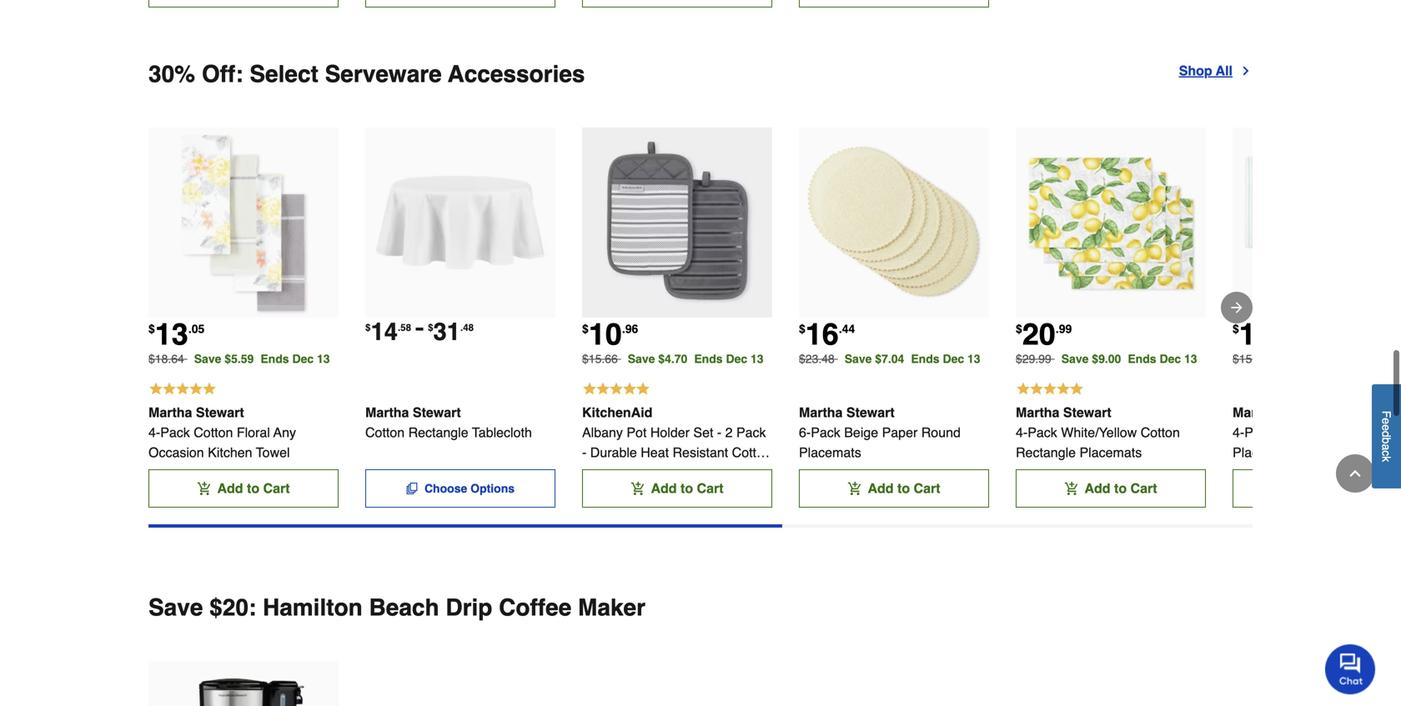 Task type: locate. For each thing, give the bounding box(es) containing it.
save $9.00 ends dec 13
[[1062, 352, 1197, 366]]

cotton inside "martha stewart cotton rectangle tablecloth"
[[365, 425, 405, 441]]

2 10 from the left
[[1239, 318, 1273, 352]]

placemats down the 6-
[[799, 445, 861, 461]]

$ up $29.99
[[1016, 322, 1022, 336]]

martha inside martha stewart 4-pack green cotton rectan
[[1233, 405, 1277, 421]]

martha for martha stewart 6-pack beige paper round placemats
[[799, 405, 843, 421]]

stewart inside martha stewart 4-pack green cotton rectan
[[1280, 405, 1329, 421]]

save for 20
[[1062, 352, 1089, 366]]

2 cart from the left
[[697, 481, 724, 496]]

3 pack from the left
[[1028, 425, 1058, 441]]

$ up $15.66
[[582, 322, 589, 336]]

cart down round
[[914, 481, 941, 496]]

stewart inside 'martha stewart 4-pack cotton floral any occasion kitchen towel'
[[196, 405, 244, 421]]

1 ends from the left
[[261, 352, 289, 366]]

stewart for tablecloth
[[413, 405, 461, 421]]

add to cart down the kitchenaid link
[[651, 481, 724, 496]]

cart down the kitchenaid link
[[697, 481, 724, 496]]

martha inside martha stewart 6-pack beige paper round placemats
[[799, 405, 843, 421]]

ends
[[261, 352, 289, 366], [694, 352, 723, 366], [911, 352, 940, 366], [1128, 352, 1157, 366]]

save
[[194, 352, 221, 366], [628, 352, 655, 366], [845, 352, 872, 366], [1062, 352, 1089, 366], [148, 595, 203, 622]]

16
[[806, 318, 839, 352]]

add down the kitchenaid link
[[651, 481, 677, 496]]

2 stewart from the left
[[413, 405, 461, 421]]

save for 16
[[845, 352, 872, 366]]

10 for $ 10 $15.28
[[1239, 318, 1273, 352]]

stewart up white/yellow
[[1063, 405, 1112, 421]]

1 $ from the left
[[148, 322, 155, 336]]

1 cart from the left
[[263, 481, 290, 496]]

dec for 10
[[726, 352, 748, 366]]

1 10 from the left
[[589, 318, 622, 352]]

4 . from the left
[[1056, 322, 1059, 336]]

chevron right image
[[1240, 64, 1253, 78]]

$ up $23.48
[[799, 322, 806, 336]]

10 up $15.28
[[1239, 318, 1273, 352]]

maker
[[578, 595, 646, 622]]

2 dec from the left
[[726, 352, 748, 366]]

1 placemats from the left
[[799, 445, 861, 461]]

0 horizontal spatial placemats
[[799, 445, 861, 461]]

k
[[1380, 457, 1393, 462]]

3 add to cart from the left
[[868, 481, 941, 496]]

add
[[217, 481, 243, 496], [651, 481, 677, 496], [868, 481, 894, 496], [1085, 481, 1111, 496]]

5 martha from the left
[[1233, 405, 1277, 421]]

pack left beige
[[811, 425, 841, 441]]

pack
[[160, 425, 190, 441], [811, 425, 841, 441], [1028, 425, 1058, 441], [1245, 425, 1274, 441]]

. inside $ 13 . 05
[[188, 322, 192, 336]]

e
[[1380, 418, 1393, 425], [1380, 425, 1393, 431]]

martha down $29.99
[[1016, 405, 1060, 421]]

4 ends from the left
[[1128, 352, 1157, 366]]

add down martha stewart 6-pack beige paper round placemats
[[868, 481, 894, 496]]

rectangle
[[408, 425, 468, 441], [1016, 445, 1076, 461]]

5 stewart from the left
[[1280, 405, 1329, 421]]

add down kitchen
[[217, 481, 243, 496]]

to down towel at left
[[247, 481, 259, 496]]

4 martha from the left
[[1016, 405, 1060, 421]]

4 to from the left
[[1114, 481, 1127, 496]]

martha stewart 6-pack beige paper round placemats
[[799, 405, 961, 461]]

add to cart button
[[148, 470, 339, 508], [582, 470, 772, 508], [799, 470, 989, 508], [1016, 470, 1206, 508]]

to down white/yellow
[[1114, 481, 1127, 496]]

2 to from the left
[[681, 481, 693, 496]]

$18.64
[[148, 352, 184, 366]]

13
[[155, 318, 188, 352], [317, 352, 330, 366], [751, 352, 764, 366], [968, 352, 981, 366], [1184, 352, 1197, 366]]

1 horizontal spatial 10
[[1239, 318, 1273, 352]]

10 for $ 10 . 96
[[589, 318, 622, 352]]

10 up $15.66
[[589, 318, 622, 352]]

martha inside martha stewart 4-pack white/yellow cotton rectangle placemats
[[1016, 405, 1060, 421]]

. inside $ 10 . 96
[[622, 322, 625, 336]]

$ inside $ 20 . 99
[[1016, 322, 1022, 336]]

2 . from the left
[[622, 322, 625, 336]]

. inside $ 20 . 99
[[1056, 322, 1059, 336]]

cart add image for 10
[[631, 482, 644, 496]]

4 dec from the left
[[1160, 352, 1181, 366]]

2 placemats from the left
[[1080, 445, 1142, 461]]

4 cotton from the left
[[1319, 425, 1358, 441]]

cart down towel at left
[[263, 481, 290, 496]]

cart add image down martha stewart 4-pack white/yellow cotton rectangle placemats
[[1065, 482, 1078, 496]]

pack inside 'martha stewart 4-pack cotton floral any occasion kitchen towel'
[[160, 425, 190, 441]]

96
[[625, 322, 638, 336]]

4-pack cotton floral any occasion kitchen towel image
[[148, 128, 339, 318]]

rectangle down white/yellow
[[1016, 445, 1076, 461]]

$ inside $ 10 $15.28
[[1233, 322, 1239, 336]]

4-pack white/yellow cotton rectangle placemats image
[[1016, 128, 1206, 318]]

3 martha from the left
[[799, 405, 843, 421]]

1 dec from the left
[[292, 352, 314, 366]]

cart add image down the kitchenaid link
[[631, 482, 644, 496]]

4 $ from the left
[[1016, 322, 1022, 336]]

99
[[1059, 322, 1072, 336]]

cotton inside martha stewart 4-pack green cotton rectan
[[1319, 425, 1358, 441]]

0 vertical spatial rectangle
[[408, 425, 468, 441]]

3 dec from the left
[[943, 352, 964, 366]]

4 add from the left
[[1085, 481, 1111, 496]]

add to cart button for 10
[[582, 470, 772, 508]]

2 4- from the left
[[1016, 425, 1028, 441]]

add to cart down towel at left
[[217, 481, 290, 496]]

0 horizontal spatial cart add image
[[197, 482, 211, 496]]

$
[[148, 322, 155, 336], [582, 322, 589, 336], [799, 322, 806, 336], [1016, 322, 1022, 336], [1233, 322, 1239, 336], [365, 322, 371, 333], [428, 322, 433, 333]]

save $7.04 ends dec 13
[[845, 352, 981, 366]]

5 $ from the left
[[1233, 322, 1239, 336]]

3 add from the left
[[868, 481, 894, 496]]

2 cotton from the left
[[365, 425, 405, 441]]

occasion
[[148, 445, 204, 461]]

to down paper on the right bottom of page
[[898, 481, 910, 496]]

31
[[433, 318, 460, 346]]

save $5.59 ends dec 13
[[194, 352, 330, 366]]

any
[[273, 425, 296, 441]]

4-
[[148, 425, 160, 441], [1016, 425, 1028, 441], [1233, 425, 1245, 441]]

4 add to cart button from the left
[[1016, 470, 1206, 508]]

stewart inside martha stewart 6-pack beige paper round placemats
[[847, 405, 895, 421]]

1 martha from the left
[[148, 405, 192, 421]]

save left $4.70
[[628, 352, 655, 366]]

.
[[188, 322, 192, 336], [622, 322, 625, 336], [839, 322, 842, 336], [1056, 322, 1059, 336], [398, 322, 401, 333], [460, 322, 463, 333]]

3 stewart from the left
[[847, 405, 895, 421]]

. inside '$ 16 . 44'
[[839, 322, 842, 336]]

2 cart add image from the left
[[631, 482, 644, 496]]

martha inside "martha stewart cotton rectangle tablecloth"
[[365, 405, 409, 421]]

save left $7.04
[[845, 352, 872, 366]]

1 horizontal spatial placemats
[[1080, 445, 1142, 461]]

6-pack beige paper round placemats image
[[799, 128, 989, 318]]

2 cart add image from the left
[[1065, 482, 1078, 496]]

kitchen
[[208, 445, 252, 461]]

dec right $5.59
[[292, 352, 314, 366]]

cart add image
[[197, 482, 211, 496], [631, 482, 644, 496]]

add to cart for 20
[[1085, 481, 1157, 496]]

martha down $15.28
[[1233, 405, 1277, 421]]

0 horizontal spatial rectangle
[[408, 425, 468, 441]]

ends right $5.59
[[261, 352, 289, 366]]

4 add to cart from the left
[[1085, 481, 1157, 496]]

1 add from the left
[[217, 481, 243, 496]]

48
[[463, 322, 474, 333]]

10 inside $ 10 $15.28
[[1239, 318, 1273, 352]]

save left $20: on the left
[[148, 595, 203, 622]]

placemats for white/yellow
[[1080, 445, 1142, 461]]

ends for 16
[[911, 352, 940, 366]]

add to cart for 10
[[651, 481, 724, 496]]

stewart inside martha stewart 4-pack white/yellow cotton rectangle placemats
[[1063, 405, 1112, 421]]

4- down $29.99
[[1016, 425, 1028, 441]]

pack left white/yellow
[[1028, 425, 1058, 441]]

2 $ from the left
[[582, 322, 589, 336]]

martha for martha stewart 4-pack green cotton rectan
[[1233, 405, 1277, 421]]

e up rectan
[[1380, 418, 1393, 425]]

all
[[1216, 63, 1233, 79]]

dec for 16
[[943, 352, 964, 366]]

placemats for beige
[[799, 445, 861, 461]]

dec right $4.70
[[726, 352, 748, 366]]

stewart up beige
[[847, 405, 895, 421]]

placemats
[[799, 445, 861, 461], [1080, 445, 1142, 461]]

cotton rectangle tablecloth image
[[365, 128, 556, 318]]

round
[[922, 425, 961, 441]]

add to cart down white/yellow
[[1085, 481, 1157, 496]]

1 cotton from the left
[[194, 425, 233, 441]]

2 ends from the left
[[694, 352, 723, 366]]

to for 13
[[247, 481, 259, 496]]

1 . from the left
[[188, 322, 192, 336]]

choose
[[425, 482, 467, 496]]

martha for martha stewart 4-pack white/yellow cotton rectangle placemats
[[1016, 405, 1060, 421]]

paper
[[882, 425, 918, 441]]

cart add image
[[848, 482, 861, 496], [1065, 482, 1078, 496]]

add for 13
[[217, 481, 243, 496]]

2 add from the left
[[651, 481, 677, 496]]

pack inside martha stewart 6-pack beige paper round placemats
[[811, 425, 841, 441]]

save left $5.59
[[194, 352, 221, 366]]

to for 20
[[1114, 481, 1127, 496]]

$20:
[[210, 595, 256, 622]]

martha up multiple options icon
[[365, 405, 409, 421]]

$ 14 . 58 - $ 31 . 48
[[365, 310, 474, 346]]

select
[[250, 61, 319, 88]]

4 stewart from the left
[[1063, 405, 1112, 421]]

martha stewart cotton rectangle tablecloth
[[365, 405, 532, 441]]

0 horizontal spatial cart add image
[[848, 482, 861, 496]]

0 horizontal spatial 4-
[[148, 425, 160, 441]]

pack inside martha stewart 4-pack green cotton rectan
[[1245, 425, 1274, 441]]

placemats down white/yellow
[[1080, 445, 1142, 461]]

add for 20
[[1085, 481, 1111, 496]]

13 for 16
[[968, 352, 981, 366]]

add to cart for 13
[[217, 481, 290, 496]]

martha inside 'martha stewart 4-pack cotton floral any occasion kitchen towel'
[[148, 405, 192, 421]]

6 $ from the left
[[365, 322, 371, 333]]

13 for 20
[[1184, 352, 1197, 366]]

2 martha from the left
[[365, 405, 409, 421]]

e up 'b'
[[1380, 425, 1393, 431]]

ends for 20
[[1128, 352, 1157, 366]]

save $20: hamilton beach drip coffee maker
[[148, 595, 646, 622]]

3 4- from the left
[[1233, 425, 1245, 441]]

1 cart add image from the left
[[848, 482, 861, 496]]

$ up $18.64 in the left of the page
[[148, 322, 155, 336]]

1 4- from the left
[[148, 425, 160, 441]]

12-cup black residential drip coffee maker image
[[148, 662, 339, 707]]

4- left green
[[1233, 425, 1245, 441]]

rectangle up choose at left
[[408, 425, 468, 441]]

ends right $7.04
[[911, 352, 940, 366]]

$15.66
[[582, 352, 618, 366]]

3 $ from the left
[[799, 322, 806, 336]]

$ inside '$ 16 . 44'
[[799, 322, 806, 336]]

2 add to cart from the left
[[651, 481, 724, 496]]

44
[[842, 322, 855, 336]]

pack inside martha stewart 4-pack white/yellow cotton rectangle placemats
[[1028, 425, 1058, 441]]

ends for 13
[[261, 352, 289, 366]]

placemats inside martha stewart 6-pack beige paper round placemats
[[799, 445, 861, 461]]

1 horizontal spatial cart add image
[[1065, 482, 1078, 496]]

4 pack from the left
[[1245, 425, 1274, 441]]

1 horizontal spatial 4-
[[1016, 425, 1028, 441]]

stewart up floral
[[196, 405, 244, 421]]

ends for 10
[[694, 352, 723, 366]]

$29.99
[[1016, 352, 1052, 366]]

chat invite button image
[[1325, 644, 1376, 695]]

cart down white/yellow
[[1131, 481, 1157, 496]]

stewart up choose at left
[[413, 405, 461, 421]]

dec for 20
[[1160, 352, 1181, 366]]

stewart inside "martha stewart cotton rectangle tablecloth"
[[413, 405, 461, 421]]

cotton
[[194, 425, 233, 441], [365, 425, 405, 441], [1141, 425, 1180, 441], [1319, 425, 1358, 441]]

martha for martha stewart 4-pack cotton floral any occasion kitchen towel
[[148, 405, 192, 421]]

4- up occasion
[[148, 425, 160, 441]]

dec right $9.00
[[1160, 352, 1181, 366]]

$ left 58
[[365, 322, 371, 333]]

4 cart from the left
[[1131, 481, 1157, 496]]

$ inside $ 13 . 05
[[148, 322, 155, 336]]

4- inside martha stewart 4-pack white/yellow cotton rectangle placemats
[[1016, 425, 1028, 441]]

1 cart add image from the left
[[197, 482, 211, 496]]

scrollbar
[[148, 525, 782, 528]]

pack up occasion
[[160, 425, 190, 441]]

dec right $7.04
[[943, 352, 964, 366]]

1 add to cart button from the left
[[148, 470, 339, 508]]

10
[[589, 318, 622, 352], [1239, 318, 1273, 352]]

1 horizontal spatial rectangle
[[1016, 445, 1076, 461]]

add to cart
[[217, 481, 290, 496], [651, 481, 724, 496], [868, 481, 941, 496], [1085, 481, 1157, 496]]

$ right -
[[428, 322, 433, 333]]

$ for $ 13 . 05
[[148, 322, 155, 336]]

martha up occasion
[[148, 405, 192, 421]]

placemats inside martha stewart 4-pack white/yellow cotton rectangle placemats
[[1080, 445, 1142, 461]]

1 add to cart from the left
[[217, 481, 290, 496]]

ends right $9.00
[[1128, 352, 1157, 366]]

to
[[247, 481, 259, 496], [681, 481, 693, 496], [898, 481, 910, 496], [1114, 481, 1127, 496]]

stewart up green
[[1280, 405, 1329, 421]]

$15.28
[[1233, 352, 1269, 366]]

3 . from the left
[[839, 322, 842, 336]]

choose options link
[[365, 470, 556, 508]]

multiple options image
[[406, 483, 418, 495]]

$ down arrow right icon
[[1233, 322, 1239, 336]]

3 ends from the left
[[911, 352, 940, 366]]

2 pack from the left
[[811, 425, 841, 441]]

4-pack green cotton rectangle placemats image
[[1233, 128, 1401, 318]]

1 vertical spatial rectangle
[[1016, 445, 1076, 461]]

martha
[[148, 405, 192, 421], [365, 405, 409, 421], [799, 405, 843, 421], [1016, 405, 1060, 421], [1233, 405, 1277, 421]]

4- inside 'martha stewart 4-pack cotton floral any occasion kitchen towel'
[[148, 425, 160, 441]]

martha up the 6-
[[799, 405, 843, 421]]

3 cotton from the left
[[1141, 425, 1180, 441]]

1 to from the left
[[247, 481, 259, 496]]

1 stewart from the left
[[196, 405, 244, 421]]

cart
[[263, 481, 290, 496], [697, 481, 724, 496], [914, 481, 941, 496], [1131, 481, 1157, 496]]

to for 10
[[681, 481, 693, 496]]

20
[[1022, 318, 1056, 352]]

6-
[[799, 425, 811, 441]]

to down the kitchenaid link
[[681, 481, 693, 496]]

cart add image down kitchen
[[197, 482, 211, 496]]

stewart
[[196, 405, 244, 421], [413, 405, 461, 421], [847, 405, 895, 421], [1063, 405, 1112, 421], [1280, 405, 1329, 421]]

ends right $4.70
[[694, 352, 723, 366]]

1 horizontal spatial cart add image
[[631, 482, 644, 496]]

pack left green
[[1245, 425, 1274, 441]]

-
[[415, 310, 425, 345]]

rectan
[[1362, 425, 1401, 441]]

cart add image down beige
[[848, 482, 861, 496]]

f e e d b a c k
[[1380, 411, 1393, 462]]

2 horizontal spatial 4-
[[1233, 425, 1245, 441]]

add to cart down paper on the right bottom of page
[[868, 481, 941, 496]]

save left $9.00
[[1062, 352, 1089, 366]]

stewart for green
[[1280, 405, 1329, 421]]

$ inside $ 10 . 96
[[582, 322, 589, 336]]

cotton inside martha stewart 4-pack white/yellow cotton rectangle placemats
[[1141, 425, 1180, 441]]

rectangle inside "martha stewart cotton rectangle tablecloth"
[[408, 425, 468, 441]]

add down martha stewart 4-pack white/yellow cotton rectangle placemats
[[1085, 481, 1111, 496]]

c
[[1380, 451, 1393, 457]]

2 add to cart button from the left
[[582, 470, 772, 508]]

1 pack from the left
[[160, 425, 190, 441]]

dec
[[292, 352, 314, 366], [726, 352, 748, 366], [943, 352, 964, 366], [1160, 352, 1181, 366]]

2 e from the top
[[1380, 425, 1393, 431]]

0 horizontal spatial 10
[[589, 318, 622, 352]]



Task type: describe. For each thing, give the bounding box(es) containing it.
. for 16
[[839, 322, 842, 336]]

f e e d b a c k button
[[1372, 385, 1401, 489]]

1 e from the top
[[1380, 418, 1393, 425]]

4- for 13
[[148, 425, 160, 441]]

30%
[[148, 61, 195, 88]]

serveware
[[325, 61, 442, 88]]

$ 10 . 96
[[582, 318, 638, 352]]

kitchenaid link
[[582, 403, 772, 470]]

coffee
[[499, 595, 572, 622]]

cart for 13
[[263, 481, 290, 496]]

13 for 10
[[751, 352, 764, 366]]

05
[[192, 322, 205, 336]]

d
[[1380, 431, 1393, 438]]

stewart for white/yellow
[[1063, 405, 1112, 421]]

58
[[401, 322, 411, 333]]

tablecloth
[[472, 425, 532, 441]]

stewart for beige
[[847, 405, 895, 421]]

martha stewart 4-pack white/yellow cotton rectangle placemats
[[1016, 405, 1180, 461]]

b
[[1380, 438, 1393, 444]]

shop all
[[1179, 63, 1233, 79]]

$ for $ 10 . 96
[[582, 322, 589, 336]]

add to cart button for 20
[[1016, 470, 1206, 508]]

3 cart from the left
[[914, 481, 941, 496]]

$ for $ 10 $15.28
[[1233, 322, 1239, 336]]

options
[[471, 482, 515, 496]]

. for 20
[[1056, 322, 1059, 336]]

$ for $ 20 . 99
[[1016, 322, 1022, 336]]

4- for 20
[[1016, 425, 1028, 441]]

martha for martha stewart cotton rectangle tablecloth
[[365, 405, 409, 421]]

30% off: select serveware accessories
[[148, 61, 585, 88]]

4- inside martha stewart 4-pack green cotton rectan
[[1233, 425, 1245, 441]]

5 . from the left
[[398, 322, 401, 333]]

white/yellow
[[1061, 425, 1137, 441]]

beige
[[844, 425, 878, 441]]

cotton inside 'martha stewart 4-pack cotton floral any occasion kitchen towel'
[[194, 425, 233, 441]]

towel
[[256, 445, 290, 461]]

add for 10
[[651, 481, 677, 496]]

. for 10
[[622, 322, 625, 336]]

$ 20 . 99
[[1016, 318, 1072, 352]]

$ 16 . 44
[[799, 318, 855, 352]]

drip
[[446, 595, 492, 622]]

accessories
[[448, 61, 585, 88]]

pack for beige
[[811, 425, 841, 441]]

floral
[[237, 425, 270, 441]]

$4.70
[[658, 352, 688, 366]]

6 . from the left
[[460, 322, 463, 333]]

chevron up image
[[1347, 465, 1364, 482]]

pack for white/yellow
[[1028, 425, 1058, 441]]

$23.48
[[799, 352, 835, 366]]

save $4.70 ends dec 13
[[628, 352, 764, 366]]

albany pot holder set - 2 pack - durable heat resistant cotton - slip-resistant - charcoal grey - 7x10 inches - by hastings home image
[[582, 128, 772, 318]]

rectangle inside martha stewart 4-pack white/yellow cotton rectangle placemats
[[1016, 445, 1076, 461]]

green
[[1278, 425, 1315, 441]]

dec for 13
[[292, 352, 314, 366]]

a
[[1380, 444, 1393, 451]]

13 for 13
[[317, 352, 330, 366]]

shop
[[1179, 63, 1213, 79]]

$ 13 . 05
[[148, 318, 205, 352]]

. for 13
[[188, 322, 192, 336]]

stewart for cotton
[[196, 405, 244, 421]]

beach
[[369, 595, 439, 622]]

save for 10
[[628, 352, 655, 366]]

$5.59
[[225, 352, 254, 366]]

martha stewart 4-pack cotton floral any occasion kitchen towel
[[148, 405, 296, 461]]

3 add to cart button from the left
[[799, 470, 989, 508]]

$ for $ 14 . 58 - $ 31 . 48
[[365, 322, 371, 333]]

off:
[[202, 61, 243, 88]]

cart for 20
[[1131, 481, 1157, 496]]

$7.04
[[875, 352, 904, 366]]

$9.00
[[1092, 352, 1121, 366]]

7 $ from the left
[[428, 322, 433, 333]]

add to cart button for 13
[[148, 470, 339, 508]]

hamilton
[[263, 595, 363, 622]]

cart for 10
[[697, 481, 724, 496]]

shop all link
[[1179, 61, 1253, 81]]

pack for green
[[1245, 425, 1274, 441]]

$ 10 $15.28
[[1233, 318, 1273, 366]]

save for 13
[[194, 352, 221, 366]]

3 to from the left
[[898, 481, 910, 496]]

pack for cotton
[[160, 425, 190, 441]]

arrow right image
[[1229, 300, 1245, 316]]

kitchenaid
[[582, 405, 653, 421]]

choose options
[[425, 482, 515, 496]]

14
[[371, 318, 398, 346]]

scroll to top element
[[1336, 455, 1375, 493]]

cart add image for 13
[[197, 482, 211, 496]]

$ for $ 16 . 44
[[799, 322, 806, 336]]

martha stewart 4-pack green cotton rectan
[[1233, 405, 1401, 461]]

f
[[1380, 411, 1393, 418]]



Task type: vqa. For each thing, say whether or not it's contained in the screenshot.
Blue
no



